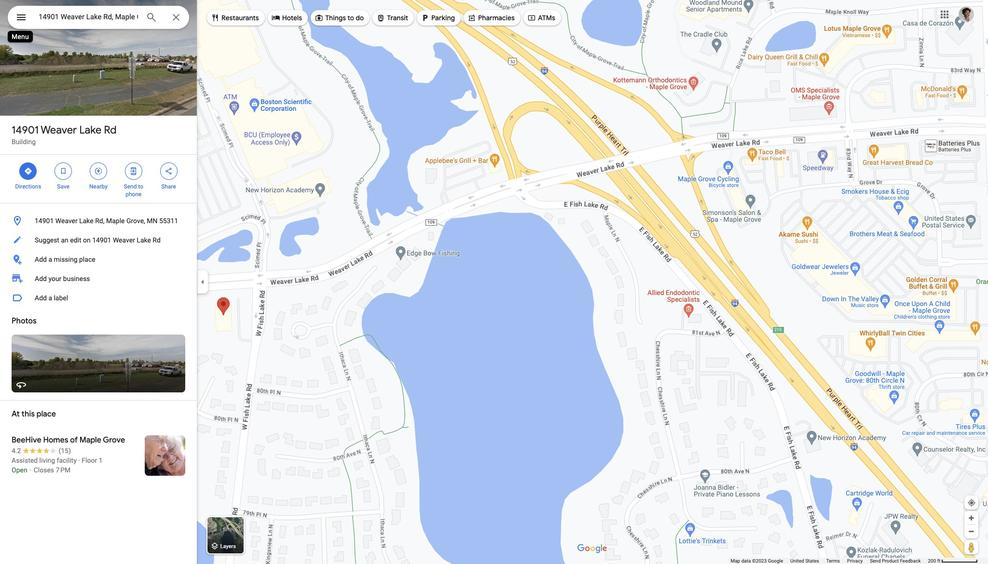 Task type: locate. For each thing, give the bounding box(es) containing it.
lake for rd
[[79, 124, 102, 137]]

terms
[[827, 559, 841, 564]]

homes
[[43, 436, 68, 446]]

⋅
[[29, 467, 32, 475]]

14901 up suggest
[[35, 217, 54, 225]]

a for label
[[48, 295, 52, 302]]

privacy button
[[848, 559, 863, 565]]

photos
[[12, 317, 37, 326]]

0 vertical spatial lake
[[79, 124, 102, 137]]


[[164, 166, 173, 177]]

business
[[63, 275, 90, 283]]

lake
[[79, 124, 102, 137], [79, 217, 94, 225], [137, 237, 151, 244]]

share
[[161, 183, 176, 190]]

add down suggest
[[35, 256, 47, 264]]

14901 up building
[[12, 124, 39, 137]]

do
[[356, 14, 364, 22]]

footer containing map data ©2023 google
[[731, 559, 929, 565]]

 hotels
[[272, 13, 302, 23]]

send up phone
[[124, 183, 137, 190]]

lake for rd,
[[79, 217, 94, 225]]

footer
[[731, 559, 929, 565]]

2 add from the top
[[35, 275, 47, 283]]

atms
[[538, 14, 556, 22]]

2 vertical spatial 14901
[[92, 237, 111, 244]]

a for missing
[[48, 256, 52, 264]]

14901 weaver lake rd, maple grove, mn 55311 button
[[0, 211, 197, 231]]

1 vertical spatial rd
[[153, 237, 161, 244]]

14901 inside suggest an edit on 14901 weaver lake rd button
[[92, 237, 111, 244]]

to left do
[[348, 14, 354, 22]]

(15)
[[59, 448, 71, 455]]

beehive homes of maple grove
[[12, 436, 125, 446]]

footer inside google maps element
[[731, 559, 929, 565]]

lake inside 14901 weaver lake rd building
[[79, 124, 102, 137]]

living
[[39, 457, 55, 465]]

0 vertical spatial to
[[348, 14, 354, 22]]

nearby
[[89, 183, 108, 190]]

1 vertical spatial a
[[48, 295, 52, 302]]

united
[[791, 559, 805, 564]]

states
[[806, 559, 820, 564]]

1 vertical spatial send
[[871, 559, 881, 564]]

0 vertical spatial weaver
[[41, 124, 77, 137]]

assisted
[[12, 457, 38, 465]]

a
[[48, 256, 52, 264], [48, 295, 52, 302]]

open
[[12, 467, 27, 475]]

place
[[79, 256, 95, 264], [37, 410, 56, 420]]

7 pm
[[56, 467, 71, 475]]

200 ft button
[[929, 559, 979, 564]]

200
[[929, 559, 937, 564]]

1 add from the top
[[35, 256, 47, 264]]

2 vertical spatial weaver
[[113, 237, 135, 244]]

lake up 
[[79, 124, 102, 137]]

None field
[[39, 11, 138, 23]]

0 horizontal spatial rd
[[104, 124, 117, 137]]

add
[[35, 256, 47, 264], [35, 275, 47, 283], [35, 295, 47, 302]]

1 vertical spatial maple
[[80, 436, 101, 446]]

to inside the  things to do
[[348, 14, 354, 22]]

send
[[124, 183, 137, 190], [871, 559, 881, 564]]

1 vertical spatial add
[[35, 275, 47, 283]]

1 vertical spatial to
[[138, 183, 143, 190]]

0 horizontal spatial send
[[124, 183, 137, 190]]

1 vertical spatial 14901
[[35, 217, 54, 225]]

14901
[[12, 124, 39, 137], [35, 217, 54, 225], [92, 237, 111, 244]]

zoom out image
[[969, 529, 976, 536]]

weaver
[[41, 124, 77, 137], [55, 217, 78, 225], [113, 237, 135, 244]]

 button
[[8, 6, 35, 31]]

2 a from the top
[[48, 295, 52, 302]]

maple right rd,
[[106, 217, 125, 225]]

0 vertical spatial a
[[48, 256, 52, 264]]

14901 inside "14901 weaver lake rd, maple grove, mn 55311" button
[[35, 217, 54, 225]]

weaver for rd
[[41, 124, 77, 137]]

14901 inside 14901 weaver lake rd building
[[12, 124, 39, 137]]

add for add a missing place
[[35, 256, 47, 264]]

maple
[[106, 217, 125, 225], [80, 436, 101, 446]]

maple right of
[[80, 436, 101, 446]]

0 horizontal spatial to
[[138, 183, 143, 190]]

0 horizontal spatial maple
[[80, 436, 101, 446]]

 search field
[[8, 6, 189, 31]]

add left label
[[35, 295, 47, 302]]

to
[[348, 14, 354, 22], [138, 183, 143, 190]]

place right this
[[37, 410, 56, 420]]

send inside send to phone
[[124, 183, 137, 190]]

0 vertical spatial maple
[[106, 217, 125, 225]]

 atms
[[528, 13, 556, 23]]

14901 weaver lake rd main content
[[0, 0, 197, 565]]


[[24, 166, 33, 177]]

weaver down grove,
[[113, 237, 135, 244]]

0 vertical spatial add
[[35, 256, 47, 264]]


[[15, 11, 27, 24]]

rd inside button
[[153, 237, 161, 244]]

1 a from the top
[[48, 256, 52, 264]]

1 vertical spatial place
[[37, 410, 56, 420]]

1 vertical spatial weaver
[[55, 217, 78, 225]]

weaver up an
[[55, 217, 78, 225]]

1 horizontal spatial to
[[348, 14, 354, 22]]

add left your
[[35, 275, 47, 283]]

1 horizontal spatial rd
[[153, 237, 161, 244]]

1 horizontal spatial maple
[[106, 217, 125, 225]]

1 horizontal spatial send
[[871, 559, 881, 564]]

0 vertical spatial place
[[79, 256, 95, 264]]

a left missing
[[48, 256, 52, 264]]

your
[[48, 275, 61, 283]]

2 vertical spatial lake
[[137, 237, 151, 244]]

show street view coverage image
[[965, 541, 979, 555]]

0 vertical spatial 14901
[[12, 124, 39, 137]]

an
[[61, 237, 68, 244]]

weaver inside 14901 weaver lake rd building
[[41, 124, 77, 137]]

14901 Weaver Lake Rd, Maple Grove, MN 55311 field
[[8, 6, 189, 29]]

3 add from the top
[[35, 295, 47, 302]]

0 vertical spatial rd
[[104, 124, 117, 137]]

layers
[[221, 544, 236, 551]]

 transit
[[377, 13, 409, 23]]


[[528, 13, 536, 23]]

0 vertical spatial send
[[124, 183, 137, 190]]

weaver inside button
[[55, 217, 78, 225]]

 restaurants
[[211, 13, 259, 23]]

2 vertical spatial add
[[35, 295, 47, 302]]

lake inside button
[[79, 217, 94, 225]]

grove,
[[126, 217, 145, 225]]

a inside add a missing place button
[[48, 256, 52, 264]]

united states
[[791, 559, 820, 564]]

ft
[[938, 559, 941, 564]]

hotels
[[282, 14, 302, 22]]

send left product
[[871, 559, 881, 564]]

a inside the add a label button
[[48, 295, 52, 302]]

1 vertical spatial lake
[[79, 217, 94, 225]]

weaver up ''
[[41, 124, 77, 137]]

collapse side panel image
[[197, 277, 208, 288]]

lake left rd,
[[79, 217, 94, 225]]

lake inside button
[[137, 237, 151, 244]]

14901 right on
[[92, 237, 111, 244]]

transit
[[387, 14, 409, 22]]

place inside button
[[79, 256, 95, 264]]

of
[[70, 436, 78, 446]]

closes
[[34, 467, 54, 475]]

place down on
[[79, 256, 95, 264]]

1 horizontal spatial place
[[79, 256, 95, 264]]

200 ft
[[929, 559, 941, 564]]

add your business link
[[0, 269, 197, 289]]

show your location image
[[968, 499, 977, 508]]

add for add your business
[[35, 275, 47, 283]]

a left label
[[48, 295, 52, 302]]

send inside button
[[871, 559, 881, 564]]

feedback
[[901, 559, 921, 564]]

to up phone
[[138, 183, 143, 190]]

lake down grove,
[[137, 237, 151, 244]]


[[315, 13, 324, 23]]



Task type: describe. For each thing, give the bounding box(es) containing it.

[[377, 13, 385, 23]]

4.2
[[12, 448, 21, 455]]

united states button
[[791, 559, 820, 565]]


[[468, 13, 477, 23]]

google
[[769, 559, 784, 564]]

terms button
[[827, 559, 841, 565]]

floor
[[82, 457, 97, 465]]

building
[[12, 138, 36, 146]]


[[211, 13, 220, 23]]

this
[[22, 410, 35, 420]]

beehive
[[12, 436, 41, 446]]

product
[[883, 559, 899, 564]]

zoom in image
[[969, 515, 976, 522]]

restaurants
[[222, 14, 259, 22]]

at this place
[[12, 410, 56, 420]]

55311
[[159, 217, 178, 225]]

 parking
[[421, 13, 455, 23]]

to inside send to phone
[[138, 183, 143, 190]]

data
[[742, 559, 751, 564]]

pharmacies
[[478, 14, 515, 22]]

add a missing place button
[[0, 250, 197, 269]]

grove
[[103, 436, 125, 446]]

mn
[[147, 217, 158, 225]]

rd,
[[95, 217, 105, 225]]

send to phone
[[124, 183, 143, 198]]

14901 weaver lake rd building
[[12, 124, 117, 146]]


[[421, 13, 430, 23]]


[[94, 166, 103, 177]]

add a missing place
[[35, 256, 95, 264]]

©2023
[[753, 559, 767, 564]]

map
[[731, 559, 741, 564]]

add your business
[[35, 275, 90, 283]]

edit
[[70, 237, 81, 244]]

 things to do
[[315, 13, 364, 23]]

things
[[325, 14, 346, 22]]

assisted living facility · floor 1 open ⋅ closes 7 pm
[[12, 457, 103, 475]]

suggest
[[35, 237, 59, 244]]

label
[[54, 295, 68, 302]]

 pharmacies
[[468, 13, 515, 23]]

0 horizontal spatial place
[[37, 410, 56, 420]]

add a label button
[[0, 289, 197, 308]]

google account: tariq douglas  
(tariq.douglas@adept.ai) image
[[959, 7, 975, 22]]

at
[[12, 410, 20, 420]]

14901 for rd,
[[35, 217, 54, 225]]

actions for 14901 weaver lake rd region
[[0, 155, 197, 203]]

14901 for rd
[[12, 124, 39, 137]]

send product feedback button
[[871, 559, 921, 565]]

add for add a label
[[35, 295, 47, 302]]

none field inside 14901 weaver lake rd, maple grove, mn 55311 field
[[39, 11, 138, 23]]

map data ©2023 google
[[731, 559, 784, 564]]

on
[[83, 237, 91, 244]]

parking
[[432, 14, 455, 22]]

·
[[78, 457, 80, 465]]

weaver for rd,
[[55, 217, 78, 225]]

4.2 stars 15 reviews image
[[12, 447, 71, 456]]

add a label
[[35, 295, 68, 302]]

send product feedback
[[871, 559, 921, 564]]

maple inside button
[[106, 217, 125, 225]]

google maps element
[[0, 0, 989, 565]]

privacy
[[848, 559, 863, 564]]

directions
[[15, 183, 41, 190]]

missing
[[54, 256, 78, 264]]

suggest an edit on 14901 weaver lake rd button
[[0, 231, 197, 250]]

send for send to phone
[[124, 183, 137, 190]]

1
[[99, 457, 103, 465]]


[[129, 166, 138, 177]]

rd inside 14901 weaver lake rd building
[[104, 124, 117, 137]]


[[59, 166, 68, 177]]

phone
[[126, 191, 142, 198]]

facility
[[57, 457, 77, 465]]

send for send product feedback
[[871, 559, 881, 564]]


[[272, 13, 280, 23]]

weaver inside button
[[113, 237, 135, 244]]

save
[[57, 183, 70, 190]]

14901 weaver lake rd, maple grove, mn 55311
[[35, 217, 178, 225]]



Task type: vqa. For each thing, say whether or not it's contained in the screenshot.


